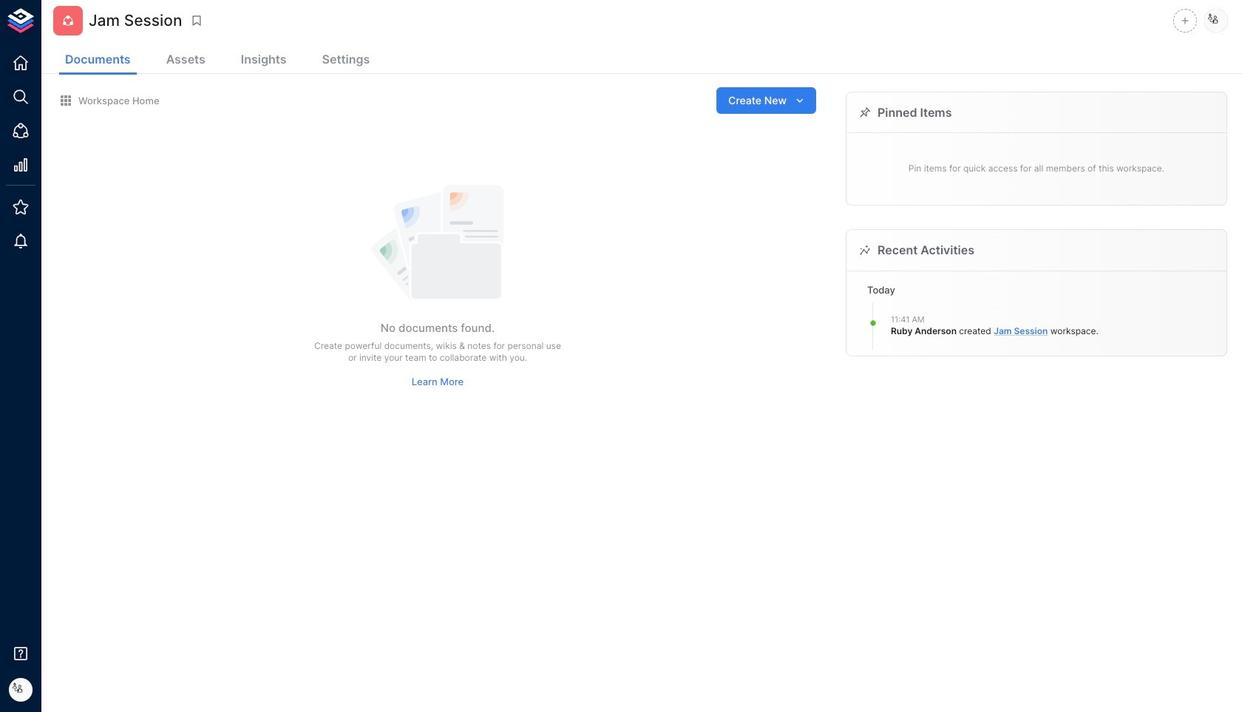 Task type: describe. For each thing, give the bounding box(es) containing it.
ruby anderson image
[[1205, 9, 1228, 33]]

bookmark image
[[190, 14, 204, 27]]



Task type: vqa. For each thing, say whether or not it's contained in the screenshot.
dialog
no



